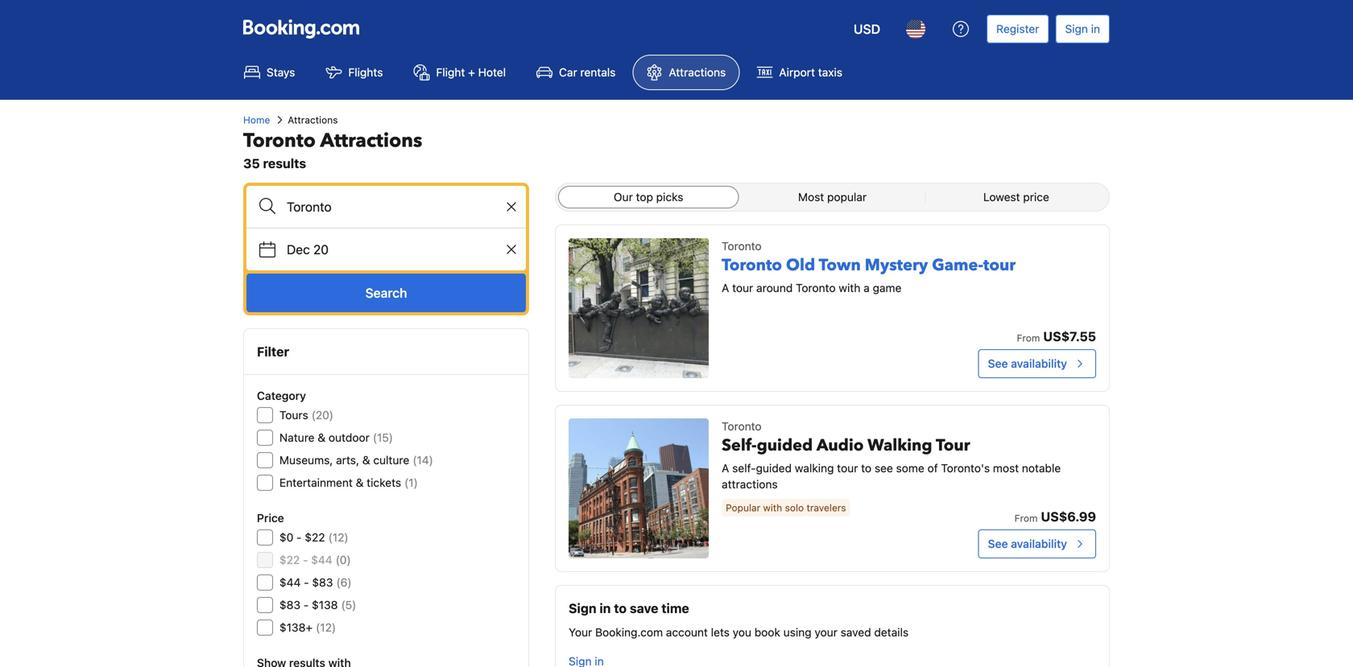Task type: describe. For each thing, give the bounding box(es) containing it.
see availability for us$6.99
[[988, 538, 1068, 551]]

flight
[[436, 66, 465, 79]]

$138+ (12)
[[280, 622, 336, 635]]

0 horizontal spatial with
[[763, 503, 783, 514]]

$0
[[280, 531, 294, 545]]

from us$7.55
[[1017, 329, 1097, 344]]

availability for us$7.55
[[1011, 357, 1068, 371]]

toronto old town mystery game-tour image
[[569, 238, 709, 379]]

popular
[[827, 191, 867, 204]]

game-
[[932, 255, 984, 277]]

$44 - $83 (6)
[[280, 576, 352, 590]]

most popular
[[798, 191, 867, 204]]

0 vertical spatial attractions
[[669, 66, 726, 79]]

1 vertical spatial attractions
[[288, 114, 338, 126]]

home
[[243, 114, 270, 126]]

$22 - $44 (0)
[[280, 554, 351, 567]]

toronto self-guided audio walking tour a self-guided walking tour to see some of toronto's most notable attractions
[[722, 420, 1061, 491]]

toronto for attractions
[[243, 128, 316, 154]]

$138+
[[280, 622, 313, 635]]

1 vertical spatial &
[[362, 454, 370, 467]]

(5)
[[341, 599, 356, 612]]

(1)
[[405, 477, 418, 490]]

flight + hotel
[[436, 66, 506, 79]]

walking
[[795, 462, 834, 475]]

toronto for toronto
[[722, 240, 762, 253]]

(14)
[[413, 454, 433, 467]]

save
[[630, 601, 659, 617]]

booking.com image
[[243, 19, 359, 39]]

& for outdoor
[[318, 431, 326, 445]]

0 vertical spatial (12)
[[328, 531, 349, 545]]

car rentals
[[559, 66, 616, 79]]

0 vertical spatial $22
[[305, 531, 325, 545]]

solo
[[785, 503, 804, 514]]

arts,
[[336, 454, 359, 467]]

your
[[815, 626, 838, 640]]

old
[[786, 255, 815, 277]]

attractions inside toronto attractions 35 results
[[320, 128, 422, 154]]

using
[[784, 626, 812, 640]]

register link
[[987, 15, 1049, 44]]

booking.com
[[595, 626, 663, 640]]

from for us$7.55
[[1017, 333, 1040, 344]]

most
[[798, 191, 824, 204]]

sign in to save time
[[569, 601, 689, 617]]

our
[[614, 191, 633, 204]]

self-
[[722, 435, 757, 457]]

lowest price
[[984, 191, 1050, 204]]

price
[[257, 512, 284, 525]]

you
[[733, 626, 752, 640]]

a inside toronto self-guided audio walking tour a self-guided walking tour to see some of toronto's most notable attractions
[[722, 462, 729, 475]]

sign for sign in to save time
[[569, 601, 597, 617]]

from for us$6.99
[[1015, 513, 1038, 525]]

audio
[[817, 435, 864, 457]]

flight + hotel link
[[400, 55, 520, 90]]

$83 - $138 (5)
[[280, 599, 356, 612]]

a inside toronto toronto old town mystery game-tour a tour around toronto with a game
[[722, 282, 729, 295]]

attractions
[[722, 478, 778, 491]]

picks
[[656, 191, 684, 204]]

tour
[[936, 435, 971, 457]]

0 vertical spatial guided
[[757, 435, 813, 457]]

our top picks
[[614, 191, 684, 204]]

0 vertical spatial $83
[[312, 576, 333, 590]]

popular with solo travelers
[[726, 503, 846, 514]]

mystery
[[865, 255, 928, 277]]

2 horizontal spatial tour
[[984, 255, 1016, 277]]

entertainment
[[280, 477, 353, 490]]

time
[[662, 601, 689, 617]]

account
[[666, 626, 708, 640]]

see for us$7.55
[[988, 357, 1008, 371]]

of
[[928, 462, 938, 475]]

town
[[819, 255, 861, 277]]

(15)
[[373, 431, 393, 445]]

(20)
[[312, 409, 334, 422]]

20
[[313, 242, 329, 257]]

with inside toronto toronto old town mystery game-tour a tour around toronto with a game
[[839, 282, 861, 295]]

from us$6.99
[[1015, 510, 1097, 525]]

toronto attractions 35 results
[[243, 128, 422, 171]]

0 horizontal spatial $22
[[280, 554, 300, 567]]

to inside toronto self-guided audio walking tour a self-guided walking tour to see some of toronto's most notable attractions
[[861, 462, 872, 475]]

1 horizontal spatial $44
[[311, 554, 332, 567]]

top
[[636, 191, 653, 204]]

category
[[257, 390, 306, 403]]

- for $22
[[303, 554, 308, 567]]

attractions link
[[633, 55, 740, 90]]

tickets
[[367, 477, 401, 490]]

car rentals link
[[523, 55, 630, 90]]

usd button
[[844, 10, 890, 48]]

Where are you going? search field
[[247, 186, 526, 228]]

travelers
[[807, 503, 846, 514]]

search
[[365, 286, 407, 301]]

& for tickets
[[356, 477, 364, 490]]

0 horizontal spatial $83
[[280, 599, 301, 612]]

1 vertical spatial to
[[614, 601, 627, 617]]

toronto toronto old town mystery game-tour a tour around toronto with a game
[[722, 240, 1016, 295]]

culture
[[373, 454, 410, 467]]

(0)
[[336, 554, 351, 567]]

us$7.55
[[1044, 329, 1097, 344]]

airport taxis link
[[743, 55, 856, 90]]



Task type: locate. For each thing, give the bounding box(es) containing it.
price
[[1024, 191, 1050, 204]]

toronto's
[[941, 462, 990, 475]]

see availability
[[988, 357, 1068, 371], [988, 538, 1068, 551]]

sign up your
[[569, 601, 597, 617]]

tour down "audio"
[[837, 462, 858, 475]]

1 see from the top
[[988, 357, 1008, 371]]

1 vertical spatial $22
[[280, 554, 300, 567]]

1 horizontal spatial $83
[[312, 576, 333, 590]]

- for $44
[[304, 576, 309, 590]]

to left 'see' at the right of page
[[861, 462, 872, 475]]

toronto
[[243, 128, 316, 154], [722, 240, 762, 253], [722, 255, 782, 277], [796, 282, 836, 295], [722, 420, 762, 433]]

1 vertical spatial (12)
[[316, 622, 336, 635]]

availability down from us$6.99 on the bottom of page
[[1011, 538, 1068, 551]]

toronto inside toronto self-guided audio walking tour a self-guided walking tour to see some of toronto's most notable attractions
[[722, 420, 762, 433]]

availability for us$6.99
[[1011, 538, 1068, 551]]

1 vertical spatial in
[[600, 601, 611, 617]]

in up booking.com
[[600, 601, 611, 617]]

airport taxis
[[779, 66, 843, 79]]

museums,
[[280, 454, 333, 467]]

your booking.com account lets you book using your saved details
[[569, 626, 909, 640]]

& down (20)
[[318, 431, 326, 445]]

1 vertical spatial $83
[[280, 599, 301, 612]]

0 horizontal spatial sign
[[569, 601, 597, 617]]

tours (20)
[[280, 409, 334, 422]]

2 see from the top
[[988, 538, 1008, 551]]

a
[[722, 282, 729, 295], [722, 462, 729, 475]]

0 vertical spatial with
[[839, 282, 861, 295]]

some
[[896, 462, 925, 475]]

sign right 'register'
[[1065, 22, 1088, 35]]

1 vertical spatial see
[[988, 538, 1008, 551]]

0 vertical spatial from
[[1017, 333, 1040, 344]]

0 vertical spatial a
[[722, 282, 729, 295]]

with
[[839, 282, 861, 295], [763, 503, 783, 514]]

guided up attractions
[[756, 462, 792, 475]]

- for $0
[[297, 531, 302, 545]]

notable
[[1022, 462, 1061, 475]]

$83 left (6)
[[312, 576, 333, 590]]

from left us$7.55
[[1017, 333, 1040, 344]]

1 vertical spatial tour
[[732, 282, 754, 295]]

museums, arts, & culture (14)
[[280, 454, 433, 467]]

tours
[[280, 409, 308, 422]]

1 a from the top
[[722, 282, 729, 295]]

most
[[993, 462, 1019, 475]]

a left around
[[722, 282, 729, 295]]

from
[[1017, 333, 1040, 344], [1015, 513, 1038, 525]]

& down museums, arts, & culture (14)
[[356, 477, 364, 490]]

(12)
[[328, 531, 349, 545], [316, 622, 336, 635]]

0 horizontal spatial $44
[[280, 576, 301, 590]]

stays link
[[230, 55, 309, 90]]

us$6.99
[[1041, 510, 1097, 525]]

- down $0 - $22 (12) in the bottom of the page
[[303, 554, 308, 567]]

self-guided audio walking tour image
[[569, 419, 709, 559]]

tour left around
[[732, 282, 754, 295]]

a left self-
[[722, 462, 729, 475]]

$22 down the $0
[[280, 554, 300, 567]]

stays
[[267, 66, 295, 79]]

- right the $0
[[297, 531, 302, 545]]

1 horizontal spatial with
[[839, 282, 861, 295]]

see
[[875, 462, 893, 475]]

see for us$6.99
[[988, 538, 1008, 551]]

in right 'register'
[[1091, 22, 1101, 35]]

$22 up $22 - $44 (0) on the bottom left
[[305, 531, 325, 545]]

1 vertical spatial with
[[763, 503, 783, 514]]

1 vertical spatial sign
[[569, 601, 597, 617]]

from left us$6.99
[[1015, 513, 1038, 525]]

sign in
[[1065, 22, 1101, 35]]

book
[[755, 626, 781, 640]]

1 horizontal spatial sign
[[1065, 22, 1088, 35]]

your
[[569, 626, 592, 640]]

flights link
[[312, 55, 397, 90]]

-
[[297, 531, 302, 545], [303, 554, 308, 567], [304, 576, 309, 590], [304, 599, 309, 612]]

taxis
[[818, 66, 843, 79]]

0 vertical spatial $44
[[311, 554, 332, 567]]

guided up walking
[[757, 435, 813, 457]]

1 see availability from the top
[[988, 357, 1068, 371]]

35
[[243, 156, 260, 171]]

hotel
[[478, 66, 506, 79]]

tour inside toronto self-guided audio walking tour a self-guided walking tour to see some of toronto's most notable attractions
[[837, 462, 858, 475]]

0 horizontal spatial to
[[614, 601, 627, 617]]

with left a
[[839, 282, 861, 295]]

popular
[[726, 503, 761, 514]]

1 horizontal spatial $22
[[305, 531, 325, 545]]

1 vertical spatial a
[[722, 462, 729, 475]]

home link
[[243, 113, 270, 127]]

1 vertical spatial see availability
[[988, 538, 1068, 551]]

1 horizontal spatial tour
[[837, 462, 858, 475]]

from inside from us$7.55
[[1017, 333, 1040, 344]]

2 vertical spatial &
[[356, 477, 364, 490]]

from inside from us$6.99
[[1015, 513, 1038, 525]]

see availability down from us$7.55
[[988, 357, 1068, 371]]

walking
[[868, 435, 933, 457]]

availability down from us$7.55
[[1011, 357, 1068, 371]]

usd
[[854, 21, 881, 37]]

0 vertical spatial tour
[[984, 255, 1016, 277]]

1 availability from the top
[[1011, 357, 1068, 371]]

0 vertical spatial see
[[988, 357, 1008, 371]]

1 vertical spatial availability
[[1011, 538, 1068, 551]]

saved
[[841, 626, 871, 640]]

tour down lowest
[[984, 255, 1016, 277]]

tour
[[984, 255, 1016, 277], [732, 282, 754, 295], [837, 462, 858, 475]]

rentals
[[581, 66, 616, 79]]

(6)
[[336, 576, 352, 590]]

with left solo in the right of the page
[[763, 503, 783, 514]]

0 vertical spatial &
[[318, 431, 326, 445]]

0 vertical spatial see availability
[[988, 357, 1068, 371]]

sign in link
[[1056, 15, 1110, 44]]

$44
[[311, 554, 332, 567], [280, 576, 301, 590]]

see
[[988, 357, 1008, 371], [988, 538, 1008, 551]]

airport
[[779, 66, 815, 79]]

$83
[[312, 576, 333, 590], [280, 599, 301, 612]]

flights
[[348, 66, 383, 79]]

entertainment & tickets (1)
[[280, 477, 418, 490]]

guided
[[757, 435, 813, 457], [756, 462, 792, 475]]

details
[[875, 626, 909, 640]]

see availability down from us$6.99 on the bottom of page
[[988, 538, 1068, 551]]

in for sign in
[[1091, 22, 1101, 35]]

lets
[[711, 626, 730, 640]]

nature & outdoor (15)
[[280, 431, 393, 445]]

register
[[997, 22, 1040, 35]]

0 vertical spatial to
[[861, 462, 872, 475]]

$22
[[305, 531, 325, 545], [280, 554, 300, 567]]

0 vertical spatial in
[[1091, 22, 1101, 35]]

& right arts,
[[362, 454, 370, 467]]

1 horizontal spatial in
[[1091, 22, 1101, 35]]

0 horizontal spatial tour
[[732, 282, 754, 295]]

2 availability from the top
[[1011, 538, 1068, 551]]

to left save
[[614, 601, 627, 617]]

2 vertical spatial tour
[[837, 462, 858, 475]]

2 vertical spatial attractions
[[320, 128, 422, 154]]

+
[[468, 66, 475, 79]]

0 vertical spatial sign
[[1065, 22, 1088, 35]]

- left $138 in the bottom left of the page
[[304, 599, 309, 612]]

1 horizontal spatial to
[[861, 462, 872, 475]]

(12) down $138 in the bottom left of the page
[[316, 622, 336, 635]]

2 a from the top
[[722, 462, 729, 475]]

filter
[[257, 344, 289, 360]]

in for sign in to save time
[[600, 601, 611, 617]]

$0 - $22 (12)
[[280, 531, 349, 545]]

toronto inside toronto attractions 35 results
[[243, 128, 316, 154]]

- down $22 - $44 (0) on the bottom left
[[304, 576, 309, 590]]

self-
[[732, 462, 756, 475]]

0 vertical spatial availability
[[1011, 357, 1068, 371]]

dec
[[287, 242, 310, 257]]

sign for sign in
[[1065, 22, 1088, 35]]

1 vertical spatial guided
[[756, 462, 792, 475]]

attractions
[[669, 66, 726, 79], [288, 114, 338, 126], [320, 128, 422, 154]]

1 vertical spatial from
[[1015, 513, 1038, 525]]

availability
[[1011, 357, 1068, 371], [1011, 538, 1068, 551]]

nature
[[280, 431, 315, 445]]

outdoor
[[329, 431, 370, 445]]

(12) up the (0)
[[328, 531, 349, 545]]

game
[[873, 282, 902, 295]]

search button
[[247, 274, 526, 313]]

0 horizontal spatial in
[[600, 601, 611, 617]]

car
[[559, 66, 577, 79]]

$44 left the (0)
[[311, 554, 332, 567]]

$83 up $138+
[[280, 599, 301, 612]]

2 see availability from the top
[[988, 538, 1068, 551]]

see availability for us$7.55
[[988, 357, 1068, 371]]

1 vertical spatial $44
[[280, 576, 301, 590]]

toronto for self-
[[722, 420, 762, 433]]

&
[[318, 431, 326, 445], [362, 454, 370, 467], [356, 477, 364, 490]]

results
[[263, 156, 306, 171]]

$44 down $22 - $44 (0) on the bottom left
[[280, 576, 301, 590]]

- for $83
[[304, 599, 309, 612]]



Task type: vqa. For each thing, say whether or not it's contained in the screenshot.
left and
no



